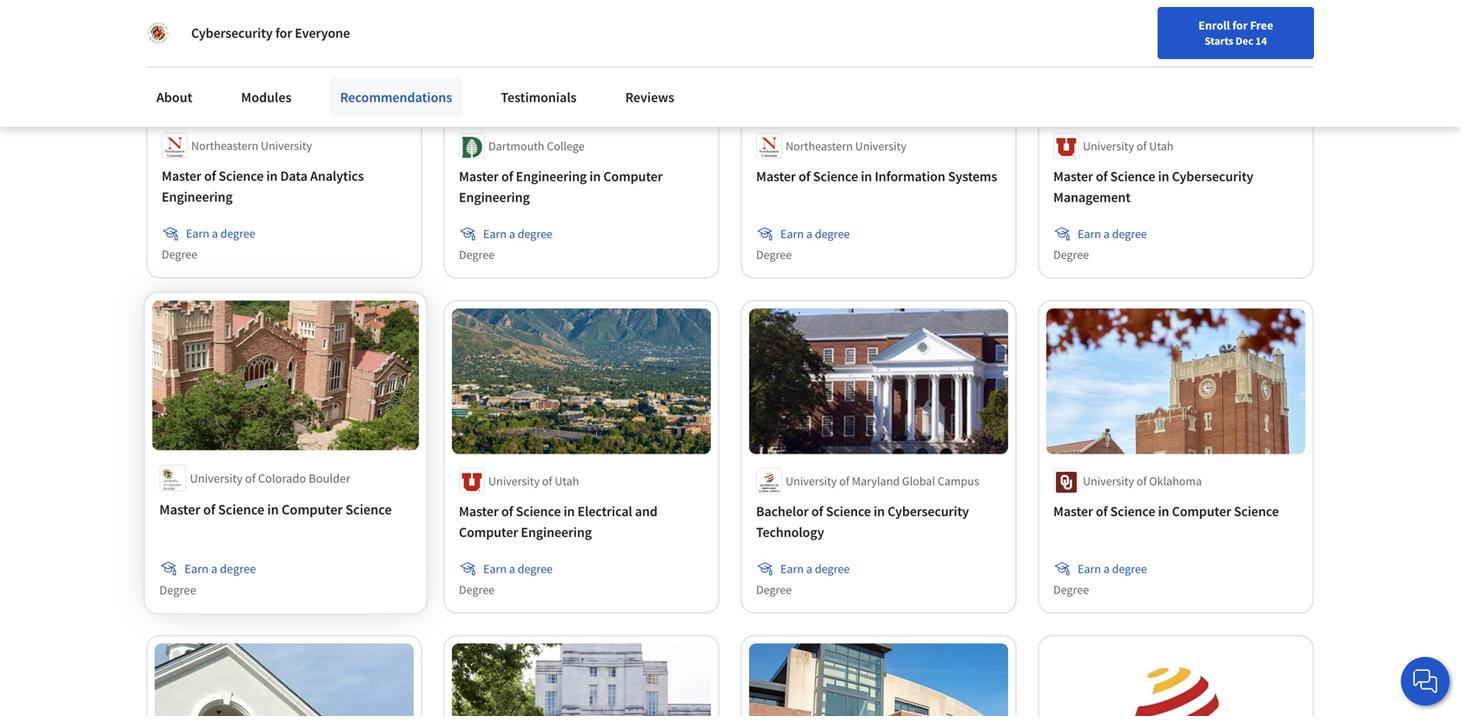 Task type: locate. For each thing, give the bounding box(es) containing it.
northeastern up master of science in data analytics engineering
[[191, 138, 258, 154]]

starts
[[1205, 34, 1233, 48]]

computer for university of colorado boulder
[[282, 501, 343, 518]]

degree for master of science in cybersecurity management 'link'
[[1053, 247, 1089, 262]]

1 horizontal spatial master of science in computer science link
[[1053, 501, 1298, 522]]

reviews
[[625, 89, 674, 106]]

university of utah
[[1083, 138, 1174, 154], [488, 473, 579, 489]]

of inside master of science in data analytics engineering
[[204, 168, 216, 185]]

university
[[261, 138, 312, 154], [855, 138, 906, 154], [1083, 138, 1134, 154], [190, 470, 243, 486], [488, 473, 540, 489], [786, 473, 837, 489], [1083, 473, 1134, 489]]

1 horizontal spatial northeastern
[[786, 138, 853, 154]]

computer
[[603, 168, 663, 185], [282, 501, 343, 518], [1172, 503, 1231, 520], [459, 524, 518, 541]]

utah
[[1149, 138, 1174, 154], [555, 473, 579, 489]]

of inside master of science in cybersecurity management
[[1096, 168, 1108, 185]]

earn a degree
[[186, 226, 255, 241], [483, 226, 553, 241], [780, 226, 850, 241], [1078, 226, 1147, 241], [184, 561, 256, 577], [483, 561, 553, 577], [780, 561, 850, 577], [1078, 561, 1147, 577]]

information
[[875, 168, 945, 185]]

engineering
[[516, 168, 587, 185], [162, 188, 233, 206], [459, 188, 530, 206], [521, 524, 592, 541]]

master of science in computer science
[[159, 501, 392, 518], [1053, 503, 1279, 520]]

master of science in computer science link
[[159, 499, 412, 520], [1053, 501, 1298, 522]]

2 northeastern university from the left
[[786, 138, 906, 154]]

earn for master of science in cybersecurity management 'link'
[[1078, 226, 1101, 241]]

1 vertical spatial university of utah
[[488, 473, 579, 489]]

0 vertical spatial cybersecurity
[[191, 24, 273, 42]]

master for master of science in data analytics engineering link
[[162, 168, 201, 185]]

for
[[1232, 17, 1248, 33], [275, 24, 292, 42]]

university up master of science in information systems "link"
[[855, 138, 906, 154]]

master of science in computer science for colorado
[[159, 501, 392, 518]]

systems
[[948, 168, 997, 185]]

0 horizontal spatial cybersecurity
[[191, 24, 273, 42]]

1 northeastern university from the left
[[191, 138, 312, 154]]

1
[[1241, 14, 1246, 27]]

cybersecurity
[[191, 24, 273, 42], [1172, 168, 1253, 185], [888, 503, 969, 520]]

computer inside master of science in electrical and computer engineering
[[459, 524, 518, 541]]

computer inside 'master of engineering in computer engineering'
[[603, 168, 663, 185]]

1 vertical spatial cybersecurity
[[1172, 168, 1253, 185]]

dartmouth college
[[488, 138, 585, 154]]

in inside master of science in cybersecurity management
[[1158, 168, 1169, 185]]

university of maryland global campus
[[786, 473, 979, 489]]

a
[[212, 226, 218, 241], [509, 226, 515, 241], [806, 226, 812, 241], [1104, 226, 1110, 241], [211, 561, 217, 577], [509, 561, 515, 577], [806, 561, 812, 577], [1104, 561, 1110, 577]]

degree
[[162, 247, 197, 262], [459, 247, 495, 262], [756, 247, 792, 262], [1053, 247, 1089, 262], [459, 582, 495, 597], [756, 582, 792, 597], [1053, 582, 1089, 597], [159, 582, 196, 598]]

science inside master of science in cybersecurity management
[[1110, 168, 1155, 185]]

english button
[[1095, 0, 1200, 56]]

for for everyone
[[275, 24, 292, 42]]

master
[[162, 168, 201, 185], [459, 168, 499, 185], [756, 168, 796, 185], [1053, 168, 1093, 185], [159, 501, 200, 518], [459, 503, 499, 520], [1053, 503, 1093, 520]]

of
[[1137, 138, 1147, 154], [204, 168, 216, 185], [501, 168, 513, 185], [799, 168, 810, 185], [1096, 168, 1108, 185], [245, 470, 256, 486], [542, 473, 552, 489], [839, 473, 849, 489], [1137, 473, 1147, 489], [203, 501, 215, 518], [501, 503, 513, 520], [811, 503, 823, 520], [1096, 503, 1108, 520]]

university of colorado boulder
[[190, 470, 350, 486]]

in
[[266, 168, 278, 185], [589, 168, 601, 185], [861, 168, 872, 185], [1158, 168, 1169, 185], [267, 501, 279, 518], [564, 503, 575, 520], [874, 503, 885, 520], [1158, 503, 1169, 520]]

show notifications image
[[1225, 22, 1246, 43]]

of inside bachelor of science in cybersecurity technology
[[811, 503, 823, 520]]

modules
[[241, 89, 291, 106]]

master of science in computer science down oklahoma
[[1053, 503, 1279, 520]]

bachelor of science in cybersecurity technology
[[756, 503, 969, 541]]

about
[[156, 89, 192, 106]]

for for free
[[1232, 17, 1248, 33]]

about link
[[146, 78, 203, 116]]

master of science in computer science link for oklahoma
[[1053, 501, 1298, 522]]

in inside "link"
[[861, 168, 872, 185]]

1 vertical spatial utah
[[555, 473, 579, 489]]

earn a degree for master of science in data analytics engineering link
[[186, 226, 255, 241]]

for left everyone
[[275, 24, 292, 42]]

in inside bachelor of science in cybersecurity technology
[[874, 503, 885, 520]]

master for master of science in information systems "link"
[[756, 168, 796, 185]]

0 horizontal spatial university of utah
[[488, 473, 579, 489]]

in inside master of science in electrical and computer engineering
[[564, 503, 575, 520]]

degree for "master of science in electrical and computer engineering" link
[[459, 582, 495, 597]]

2 northeastern from the left
[[786, 138, 853, 154]]

master of engineering in computer engineering
[[459, 168, 663, 206]]

master inside master of science in information systems "link"
[[756, 168, 796, 185]]

master inside master of science in data analytics engineering
[[162, 168, 201, 185]]

utah up master of science in electrical and computer engineering
[[555, 473, 579, 489]]

1 horizontal spatial northeastern university
[[786, 138, 906, 154]]

1 horizontal spatial master of science in computer science
[[1053, 503, 1279, 520]]

in inside master of science in data analytics engineering
[[266, 168, 278, 185]]

1 horizontal spatial cybersecurity
[[888, 503, 969, 520]]

testimonials link
[[490, 78, 587, 116]]

maryland
[[852, 473, 900, 489]]

university up master of science in electrical and computer engineering
[[488, 473, 540, 489]]

2 horizontal spatial cybersecurity
[[1172, 168, 1253, 185]]

master of science in cybersecurity management link
[[1053, 166, 1298, 208]]

university of utah up master of science in electrical and computer engineering
[[488, 473, 579, 489]]

master inside master of science in electrical and computer engineering
[[459, 503, 499, 520]]

master inside 'master of engineering in computer engineering'
[[459, 168, 499, 185]]

master of science in electrical and computer engineering
[[459, 503, 658, 541]]

0 vertical spatial utah
[[1149, 138, 1174, 154]]

northeastern university up master of science in data analytics engineering
[[191, 138, 312, 154]]

earn for "master of science in electrical and computer engineering" link
[[483, 561, 507, 577]]

degree for master of science in information systems "link"
[[815, 226, 850, 241]]

0 horizontal spatial utah
[[555, 473, 579, 489]]

master for master of engineering in computer engineering link
[[459, 168, 499, 185]]

1 horizontal spatial university of utah
[[1083, 138, 1174, 154]]

cybersecurity inside bachelor of science in cybersecurity technology
[[888, 503, 969, 520]]

0 horizontal spatial northeastern
[[191, 138, 258, 154]]

dartmouth
[[488, 138, 544, 154]]

english
[[1127, 20, 1169, 37]]

of inside master of science in electrical and computer engineering
[[501, 503, 513, 520]]

recommendations link
[[330, 78, 463, 116]]

degree
[[220, 226, 255, 241], [518, 226, 553, 241], [815, 226, 850, 241], [1112, 226, 1147, 241], [220, 561, 256, 577], [518, 561, 553, 577], [815, 561, 850, 577], [1112, 561, 1147, 577]]

northeastern
[[191, 138, 258, 154], [786, 138, 853, 154]]

degree for master of science in cybersecurity management 'link'
[[1112, 226, 1147, 241]]

0 horizontal spatial northeastern university
[[191, 138, 312, 154]]

and
[[635, 503, 658, 520]]

2 vertical spatial cybersecurity
[[888, 503, 969, 520]]

master of science in computer science link down oklahoma
[[1053, 501, 1298, 522]]

for up dec
[[1232, 17, 1248, 33]]

in inside 'master of engineering in computer engineering'
[[589, 168, 601, 185]]

free
[[1250, 17, 1273, 33]]

master of science in computer science down university of colorado boulder
[[159, 501, 392, 518]]

computer for dartmouth college
[[603, 168, 663, 185]]

earn a degree for master of engineering in computer engineering link
[[483, 226, 553, 241]]

science
[[219, 168, 264, 185], [813, 168, 858, 185], [1110, 168, 1155, 185], [218, 501, 264, 518], [345, 501, 392, 518], [516, 503, 561, 520], [826, 503, 871, 520], [1110, 503, 1155, 520], [1234, 503, 1279, 520]]

0 horizontal spatial master of science in computer science
[[159, 501, 392, 518]]

northeastern up master of science in information systems
[[786, 138, 853, 154]]

master for "master of science in electrical and computer engineering" link
[[459, 503, 499, 520]]

1 horizontal spatial for
[[1232, 17, 1248, 33]]

earn a degree for "master of science in electrical and computer engineering" link
[[483, 561, 553, 577]]

bachelor of science in cybersecurity technology link
[[756, 501, 1001, 543]]

northeastern university
[[191, 138, 312, 154], [786, 138, 906, 154]]

0 horizontal spatial master of science in computer science link
[[159, 499, 412, 520]]

for inside enroll for free starts dec 14
[[1232, 17, 1248, 33]]

1 horizontal spatial utah
[[1149, 138, 1174, 154]]

science inside bachelor of science in cybersecurity technology
[[826, 503, 871, 520]]

a for bachelor of science in cybersecurity technology link
[[806, 561, 812, 577]]

university of utah up master of science in cybersecurity management
[[1083, 138, 1174, 154]]

management
[[1053, 188, 1131, 206]]

master of science in computer science link down colorado
[[159, 499, 412, 520]]

northeastern university for data
[[191, 138, 312, 154]]

degree for "master of science in electrical and computer engineering" link
[[518, 561, 553, 577]]

earn for master of science in information systems "link"
[[780, 226, 804, 241]]

cybersecurity inside master of science in cybersecurity management
[[1172, 168, 1253, 185]]

master inside master of science in cybersecurity management
[[1053, 168, 1093, 185]]

utah up master of science in cybersecurity management
[[1149, 138, 1174, 154]]

None search field
[[248, 11, 665, 46]]

earn a degree for bachelor of science in cybersecurity technology link
[[780, 561, 850, 577]]

master of science in electrical and computer engineering link
[[459, 501, 704, 543]]

northeastern university up master of science in information systems
[[786, 138, 906, 154]]

0 horizontal spatial for
[[275, 24, 292, 42]]

a for master of engineering in computer engineering link
[[509, 226, 515, 241]]

degree for master of science in information systems "link"
[[756, 247, 792, 262]]

master of science in information systems link
[[756, 166, 1001, 187]]

master of science in cybersecurity management
[[1053, 168, 1253, 206]]

cybersecurity for everyone
[[191, 24, 350, 42]]

earn
[[186, 226, 209, 241], [483, 226, 507, 241], [780, 226, 804, 241], [1078, 226, 1101, 241], [184, 561, 209, 577], [483, 561, 507, 577], [780, 561, 804, 577], [1078, 561, 1101, 577]]

0 vertical spatial university of utah
[[1083, 138, 1174, 154]]

in for "master of science in electrical and computer engineering" link
[[564, 503, 575, 520]]

reviews link
[[615, 78, 685, 116]]

1 northeastern from the left
[[191, 138, 258, 154]]



Task type: vqa. For each thing, say whether or not it's contained in the screenshot.
Starts
yes



Task type: describe. For each thing, give the bounding box(es) containing it.
northeastern university for information
[[786, 138, 906, 154]]

master of science in information systems
[[756, 168, 997, 185]]

a for master of science in data analytics engineering link
[[212, 226, 218, 241]]

university of utah for electrical
[[488, 473, 579, 489]]

university of oklahoma
[[1083, 473, 1202, 489]]

enroll for free starts dec 14
[[1199, 17, 1273, 48]]

chat with us image
[[1411, 667, 1439, 695]]

bachelor
[[756, 503, 809, 520]]

university up management
[[1083, 138, 1134, 154]]

northeastern for data
[[191, 138, 258, 154]]

modules link
[[231, 78, 302, 116]]

master of science in data analytics engineering link
[[162, 166, 407, 208]]

oklahoma
[[1149, 473, 1202, 489]]

in for bachelor of science in cybersecurity technology link
[[874, 503, 885, 520]]

master of science in data analytics engineering
[[162, 168, 364, 206]]

degree for master of science in data analytics engineering link
[[220, 226, 255, 241]]

analytics
[[310, 168, 364, 185]]

northeastern for information
[[786, 138, 853, 154]]

earn a degree for master of science in information systems "link"
[[780, 226, 850, 241]]

earn for bachelor of science in cybersecurity technology link
[[780, 561, 804, 577]]

recommendations
[[340, 89, 452, 106]]

degree for bachelor of science in cybersecurity technology link
[[756, 582, 792, 597]]

science inside master of science in data analytics engineering
[[219, 168, 264, 185]]

of inside master of science in information systems "link"
[[799, 168, 810, 185]]

a for "master of science in electrical and computer engineering" link
[[509, 561, 515, 577]]

in for master of science in data analytics engineering link
[[266, 168, 278, 185]]

master of engineering in computer engineering link
[[459, 166, 704, 208]]

colorado
[[258, 470, 306, 486]]

college
[[547, 138, 585, 154]]

electrical
[[578, 503, 632, 520]]

technology
[[756, 524, 824, 541]]

campus
[[938, 473, 979, 489]]

degree for master of science in data analytics engineering link
[[162, 247, 197, 262]]

degree for master of engineering in computer engineering link
[[518, 226, 553, 241]]

a for master of science in information systems "link"
[[806, 226, 812, 241]]

master of science in computer science link for colorado
[[159, 499, 412, 520]]

earn for master of science in data analytics engineering link
[[186, 226, 209, 241]]

testimonials
[[501, 89, 577, 106]]

in for master of engineering in computer engineering link
[[589, 168, 601, 185]]

master for master of science in cybersecurity management 'link'
[[1053, 168, 1093, 185]]

degree for master of engineering in computer engineering link
[[459, 247, 495, 262]]

engineering inside master of science in data analytics engineering
[[162, 188, 233, 206]]

university up bachelor
[[786, 473, 837, 489]]

earn for master of engineering in computer engineering link
[[483, 226, 507, 241]]

enroll
[[1199, 17, 1230, 33]]

science inside "link"
[[813, 168, 858, 185]]

cybersecurity for bachelor of science in cybersecurity technology
[[888, 503, 969, 520]]

university of maryland, college park image
[[146, 21, 170, 45]]

engineering inside master of science in electrical and computer engineering
[[521, 524, 592, 541]]

utah for electrical
[[555, 473, 579, 489]]

data
[[280, 168, 307, 185]]

of inside 'master of engineering in computer engineering'
[[501, 168, 513, 185]]

university up data
[[261, 138, 312, 154]]

earn a degree for master of science in cybersecurity management 'link'
[[1078, 226, 1147, 241]]

master of science in computer science for oklahoma
[[1053, 503, 1279, 520]]

everyone
[[295, 24, 350, 42]]

global
[[902, 473, 935, 489]]

14
[[1255, 34, 1267, 48]]

university of utah for cybersecurity
[[1083, 138, 1174, 154]]

utah for cybersecurity
[[1149, 138, 1174, 154]]

computer for university of oklahoma
[[1172, 503, 1231, 520]]

a for master of science in cybersecurity management 'link'
[[1104, 226, 1110, 241]]

university left colorado
[[190, 470, 243, 486]]

in for master of science in information systems "link"
[[861, 168, 872, 185]]

degree for bachelor of science in cybersecurity technology link
[[815, 561, 850, 577]]

cybersecurity for master of science in cybersecurity management
[[1172, 168, 1253, 185]]

in for master of science in cybersecurity management 'link'
[[1158, 168, 1169, 185]]

university left oklahoma
[[1083, 473, 1134, 489]]

dec
[[1236, 34, 1253, 48]]

boulder
[[309, 470, 350, 486]]

1 button
[[1212, 11, 1260, 53]]

science inside master of science in electrical and computer engineering
[[516, 503, 561, 520]]



